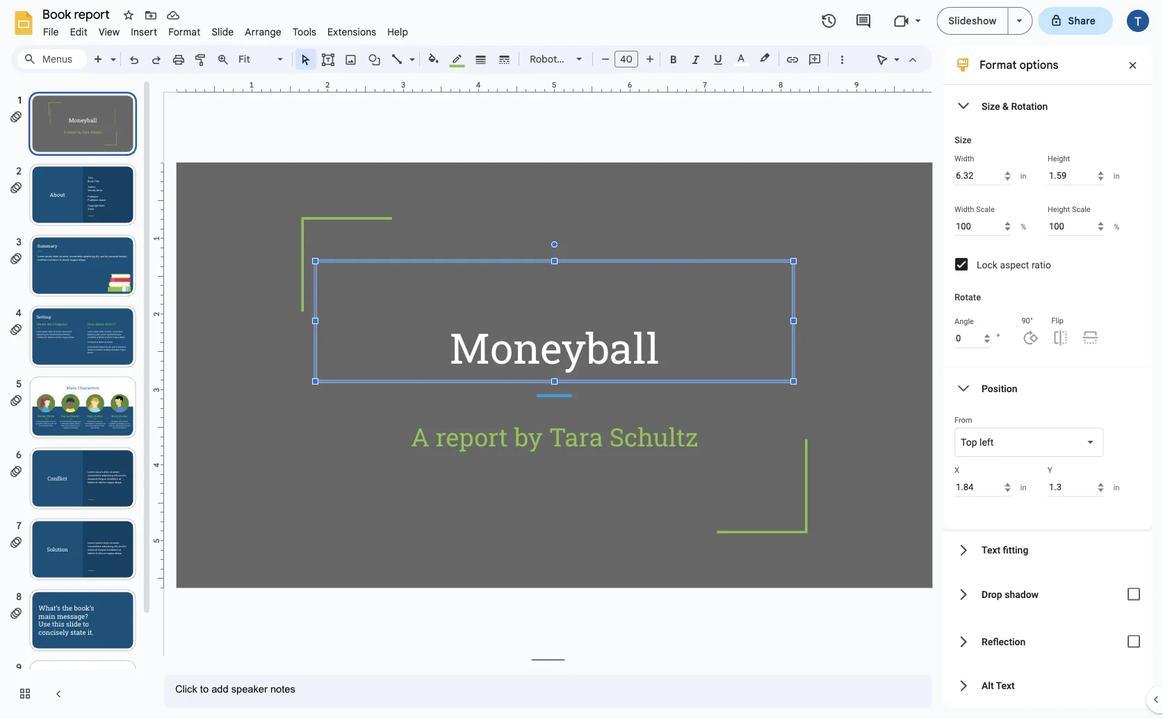 Task type: vqa. For each thing, say whether or not it's contained in the screenshot.
radio
no



Task type: locate. For each thing, give the bounding box(es) containing it.
size up width, measured in inches. value must be between 0.01 and 58712 text field
[[955, 135, 972, 145]]

in right width, measured in inches. value must be between 0.01 and 58712 text field
[[1021, 172, 1027, 180]]

1 horizontal spatial size
[[982, 100, 1001, 112]]

in right y position, measured in inches. value must be between -58712 and 58712 text box
[[1114, 483, 1120, 492]]

navigation
[[0, 79, 153, 719]]

edit menu item
[[64, 24, 93, 40]]

format options application
[[0, 0, 1164, 719]]

drop shadow
[[982, 589, 1039, 600]]

arrange menu item
[[240, 24, 287, 40]]

tools menu item
[[287, 24, 322, 40]]

height scale
[[1048, 205, 1091, 214]]

Y position, measured in inches. Value must be between -58712 and 58712 text field
[[1048, 478, 1104, 497]]

insert
[[131, 26, 157, 38]]

height up height scale, measured in percents. value must be between 0.9 and 3683759 'text field'
[[1048, 205, 1071, 214]]

% for width scale
[[1021, 222, 1027, 231]]

text
[[982, 544, 1001, 556], [996, 680, 1015, 692]]

2 width from the top
[[955, 205, 975, 214]]

reflection
[[982, 636, 1026, 647]]

width
[[955, 154, 975, 163], [955, 205, 975, 214]]

x
[[955, 466, 960, 475]]

fitting
[[1003, 544, 1029, 556]]

0 horizontal spatial format
[[168, 26, 201, 38]]

main toolbar
[[50, 0, 853, 656]]

0 vertical spatial format
[[168, 26, 201, 38]]

insert image image
[[343, 49, 359, 69]]

toggle shadow image
[[1121, 580, 1148, 608]]

1 horizontal spatial format
[[980, 58, 1017, 72]]

view menu item
[[93, 24, 125, 40]]

size
[[982, 100, 1001, 112], [955, 135, 972, 145]]

% up 'aspect'
[[1021, 222, 1027, 231]]

position tab
[[944, 368, 1153, 409]]

slab
[[565, 53, 585, 65]]

0 vertical spatial size
[[982, 100, 1001, 112]]

% for height scale
[[1114, 222, 1120, 231]]

format
[[168, 26, 201, 38], [980, 58, 1017, 72]]

reflection tab
[[944, 618, 1153, 665]]

°
[[997, 332, 1001, 344]]

height
[[1048, 154, 1071, 163], [1048, 205, 1071, 214]]

1 vertical spatial text
[[996, 680, 1015, 692]]

text fitting
[[982, 544, 1029, 556]]

scale for height scale
[[1072, 205, 1091, 214]]

2 scale from the left
[[1072, 205, 1091, 214]]

menu bar containing file
[[38, 18, 414, 41]]

Height, measured in inches. Value must be between 0.01 and 58712 text field
[[1048, 167, 1104, 185]]

0 vertical spatial width
[[955, 154, 975, 163]]

0 horizontal spatial scale
[[977, 205, 995, 214]]

border dash option
[[497, 49, 513, 69]]

width up width scale, measured in percents. value must be between 0.9 and 928297 text field
[[955, 205, 975, 214]]

format inside format options section
[[980, 58, 1017, 72]]

1 vertical spatial width
[[955, 205, 975, 214]]

X position, measured in inches. Value must be between -58712 and 58712 text field
[[955, 478, 1011, 497]]

1 height from the top
[[1048, 154, 1071, 163]]

in
[[1021, 172, 1027, 180], [1114, 172, 1120, 180], [1021, 483, 1027, 492], [1114, 483, 1120, 492]]

format inside format menu item
[[168, 26, 201, 38]]

text left fitting
[[982, 544, 1001, 556]]

1 vertical spatial height
[[1048, 205, 1071, 214]]

width for width scale
[[955, 205, 975, 214]]

tools
[[293, 26, 317, 38]]

Width, measured in inches. Value must be between 0.01 and 58712 text field
[[955, 167, 1011, 185]]

y
[[1048, 466, 1053, 475]]

Width Scale, measured in percents. Value must be between 0.9 and 928297 text field
[[955, 217, 1011, 236]]

new slide with layout image
[[107, 50, 116, 55]]

2 height from the top
[[1048, 205, 1071, 214]]

1 vertical spatial size
[[955, 135, 972, 145]]

slideshow button
[[937, 7, 1009, 35]]

1 scale from the left
[[977, 205, 995, 214]]

size left the &
[[982, 100, 1001, 112]]

1 horizontal spatial scale
[[1072, 205, 1091, 214]]

menu bar
[[38, 18, 414, 41]]

2 % from the left
[[1114, 222, 1120, 231]]

height up height, measured in inches. value must be between 0.01 and 58712 text field at right
[[1048, 154, 1071, 163]]

drop
[[982, 589, 1003, 600]]

1 horizontal spatial %
[[1114, 222, 1120, 231]]

text right "alt" at the bottom right of the page
[[996, 680, 1015, 692]]

scale
[[977, 205, 995, 214], [1072, 205, 1091, 214]]

format left slide
[[168, 26, 201, 38]]

flip
[[1052, 316, 1064, 325]]

0 horizontal spatial %
[[1021, 222, 1027, 231]]

size & rotation
[[982, 100, 1048, 112]]

1 % from the left
[[1021, 222, 1027, 231]]

slide menu item
[[206, 24, 240, 40]]

toggle reflection image
[[1121, 628, 1148, 656]]

menu bar banner
[[0, 0, 1164, 719]]

border color: #8bc34b, close to light green 1 image
[[450, 49, 466, 67]]

angle
[[955, 317, 974, 326]]

format left the options
[[980, 58, 1017, 72]]

from
[[955, 416, 973, 424]]

roboto slab
[[530, 53, 585, 65]]

&
[[1003, 100, 1009, 112]]

options
[[1020, 58, 1059, 72]]

size inside tab
[[982, 100, 1001, 112]]

lock aspect ratio
[[977, 259, 1052, 271]]

format for format
[[168, 26, 201, 38]]

aspect
[[1000, 259, 1030, 271]]

share button
[[1039, 7, 1114, 35]]

text inside 'tab'
[[982, 544, 1001, 556]]

0 horizontal spatial size
[[955, 135, 972, 145]]

navigation inside 'format options' application
[[0, 79, 153, 719]]

scale up width scale, measured in percents. value must be between 0.9 and 928297 text field
[[977, 205, 995, 214]]

in right height, measured in inches. value must be between 0.01 and 58712 text field at right
[[1114, 172, 1120, 180]]

insert menu item
[[125, 24, 163, 40]]

width up width, measured in inches. value must be between 0.01 and 58712 text field
[[955, 154, 975, 163]]

1 width from the top
[[955, 154, 975, 163]]

%
[[1021, 222, 1027, 231], [1114, 222, 1120, 231]]

% right height scale, measured in percents. value must be between 0.9 and 3683759 'text field'
[[1114, 222, 1120, 231]]

text inside tab
[[996, 680, 1015, 692]]

in right x position, measured in inches. value must be between -58712 and 58712 text box
[[1021, 483, 1027, 492]]

0 vertical spatial height
[[1048, 154, 1071, 163]]

1 vertical spatial format
[[980, 58, 1017, 72]]

scale up height scale, measured in percents. value must be between 0.9 and 3683759 'text field'
[[1072, 205, 1091, 214]]

Zoom text field
[[236, 49, 275, 69]]

slideshow
[[949, 15, 997, 27]]

0 vertical spatial text
[[982, 544, 1001, 556]]

size for size & rotation
[[982, 100, 1001, 112]]

arrange
[[245, 26, 282, 38]]

in for x
[[1021, 483, 1027, 492]]



Task type: describe. For each thing, give the bounding box(es) containing it.
format menu item
[[163, 24, 206, 40]]

help menu item
[[382, 24, 414, 40]]

shape image
[[367, 49, 383, 69]]

shadow
[[1005, 589, 1039, 600]]

edit
[[70, 26, 88, 38]]

slide
[[212, 26, 234, 38]]

alt text tab
[[944, 665, 1153, 706]]

border weight option
[[473, 49, 489, 69]]

in for width
[[1021, 172, 1027, 180]]

text fitting tab
[[944, 530, 1153, 571]]

Font size text field
[[616, 51, 638, 67]]

drop shadow tab
[[944, 571, 1153, 618]]

Angle, measured in degrees. Value must be between 0 and 360 text field
[[955, 329, 990, 348]]

width for width
[[955, 154, 975, 163]]

alt
[[982, 680, 994, 692]]

height for height scale
[[1048, 205, 1071, 214]]

format options
[[980, 58, 1059, 72]]

roboto
[[530, 53, 563, 65]]

Zoom field
[[234, 49, 289, 70]]

mode and view toolbar
[[872, 45, 924, 73]]

highlight color image
[[757, 49, 773, 66]]

top
[[961, 436, 978, 448]]

height for height
[[1048, 154, 1071, 163]]

alt text
[[982, 680, 1015, 692]]

view
[[99, 26, 120, 38]]

format options section
[[944, 45, 1153, 708]]

Rename text field
[[38, 6, 118, 22]]

presentation options image
[[1017, 19, 1023, 22]]

lock
[[977, 259, 998, 271]]

rotation
[[1012, 100, 1048, 112]]

format for format options
[[980, 58, 1017, 72]]

Lock aspect ratio checkbox
[[956, 258, 968, 271]]

extensions
[[328, 26, 376, 38]]

top left option
[[961, 435, 994, 449]]

Font size field
[[615, 51, 644, 71]]

in for height
[[1114, 172, 1120, 180]]

left
[[980, 436, 994, 448]]

fill color: transparent image
[[426, 49, 442, 67]]

top left
[[961, 436, 994, 448]]

Star checkbox
[[119, 6, 138, 25]]

ratio
[[1032, 259, 1052, 271]]

size for size
[[955, 135, 972, 145]]

share
[[1069, 15, 1096, 27]]

help
[[388, 26, 408, 38]]

menu bar inside menu bar banner
[[38, 18, 414, 41]]

in for y
[[1114, 483, 1120, 492]]

text color image
[[734, 49, 749, 66]]

file
[[43, 26, 59, 38]]

90°
[[1022, 316, 1034, 325]]

file menu item
[[38, 24, 64, 40]]

Height Scale, measured in percents. Value must be between 0.9 and 3683759 text field
[[1048, 217, 1104, 236]]

width scale
[[955, 205, 995, 214]]

scale for width scale
[[977, 205, 995, 214]]

position
[[982, 383, 1018, 395]]

Menus field
[[17, 49, 87, 69]]

extensions menu item
[[322, 24, 382, 40]]

font list. roboto slab selected. option
[[530, 49, 585, 69]]

Toggle reflection checkbox
[[1121, 628, 1148, 656]]

Toggle shadow checkbox
[[1121, 580, 1148, 608]]

size & rotation tab
[[944, 86, 1153, 127]]

rotate
[[955, 292, 982, 303]]



